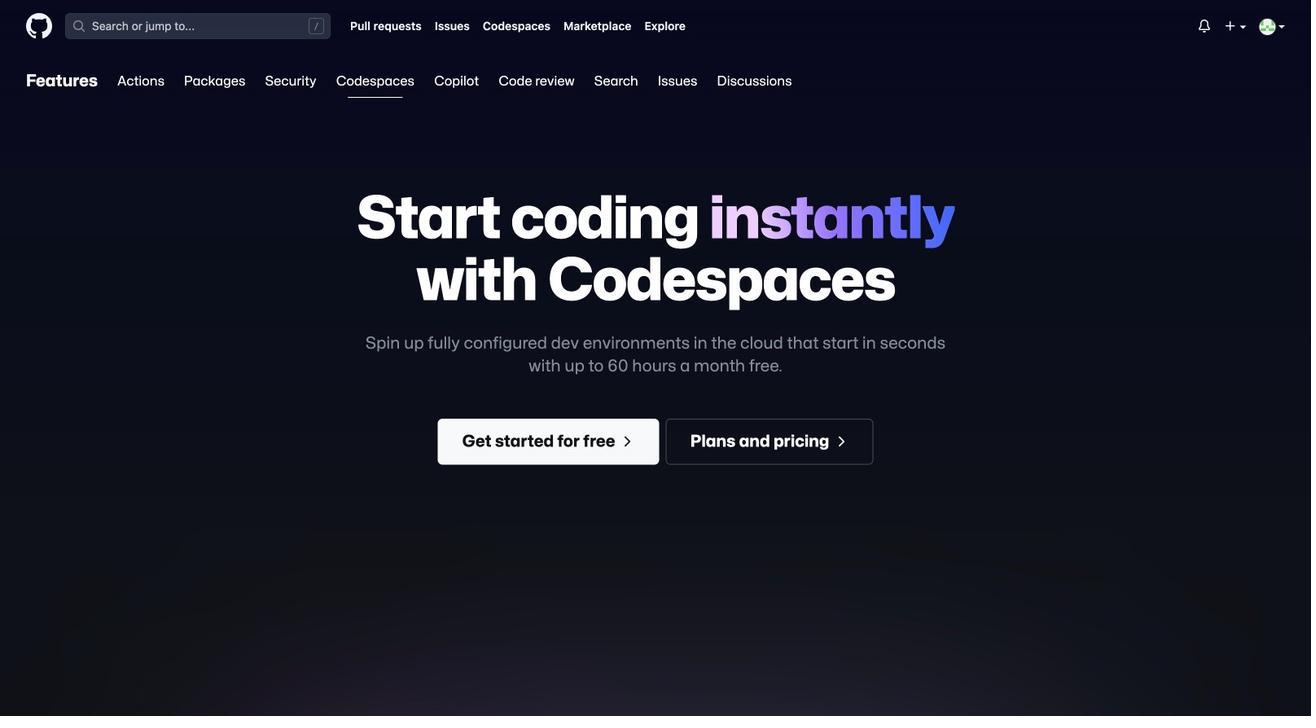 Task type: locate. For each thing, give the bounding box(es) containing it.
banner
[[0, 0, 1312, 52]]

homepage image
[[26, 13, 52, 39]]

@terryturtle85 image
[[1260, 19, 1276, 35]]

global element
[[350, 4, 699, 48]]

search image
[[73, 20, 86, 33]]



Task type: describe. For each thing, give the bounding box(es) containing it.
plus image
[[1224, 20, 1237, 33]]

you have no unread notifications image
[[1198, 20, 1211, 33]]



Task type: vqa. For each thing, say whether or not it's contained in the screenshot.
banner
yes



